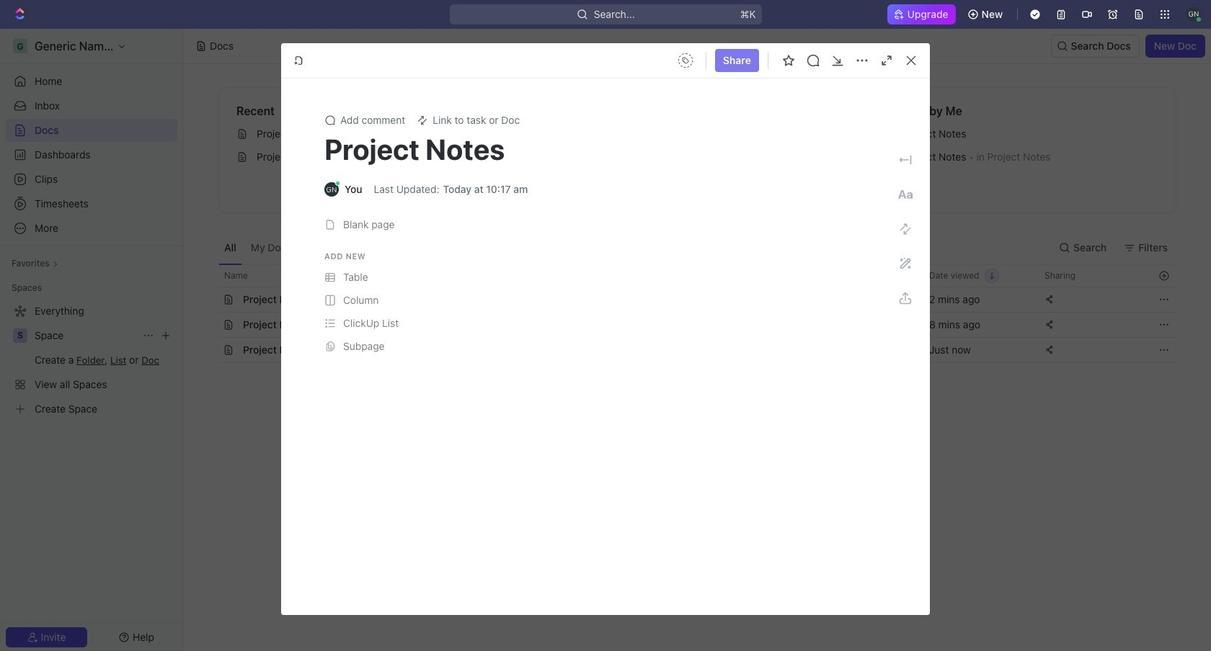 Task type: locate. For each thing, give the bounding box(es) containing it.
cell
[[203, 288, 218, 312], [805, 288, 921, 312], [203, 313, 218, 337], [203, 338, 218, 363]]

cell for 3rd "row" from the bottom of the page
[[203, 288, 218, 312]]

1 horizontal spatial column header
[[805, 265, 921, 288]]

tab list
[[218, 231, 576, 265]]

row
[[203, 265, 1176, 288], [203, 287, 1176, 313], [203, 312, 1176, 338], [203, 337, 1176, 363]]

1 column header from the left
[[203, 265, 218, 288]]

1 row from the top
[[203, 265, 1176, 288]]

0 horizontal spatial column header
[[203, 265, 218, 288]]

2 row from the top
[[203, 287, 1176, 313]]

cell for first "row" from the bottom of the page
[[203, 338, 218, 363]]

space, , element
[[13, 329, 27, 343]]

column header
[[203, 265, 218, 288], [805, 265, 921, 288]]

dropdown menu image
[[674, 49, 697, 72]]

table
[[203, 265, 1176, 363]]



Task type: describe. For each thing, give the bounding box(es) containing it.
4 row from the top
[[203, 337, 1176, 363]]

2 column header from the left
[[805, 265, 921, 288]]

3 row from the top
[[203, 312, 1176, 338]]

sidebar navigation
[[0, 29, 184, 652]]

cell for third "row"
[[203, 313, 218, 337]]



Task type: vqa. For each thing, say whether or not it's contained in the screenshot.
Home link
no



